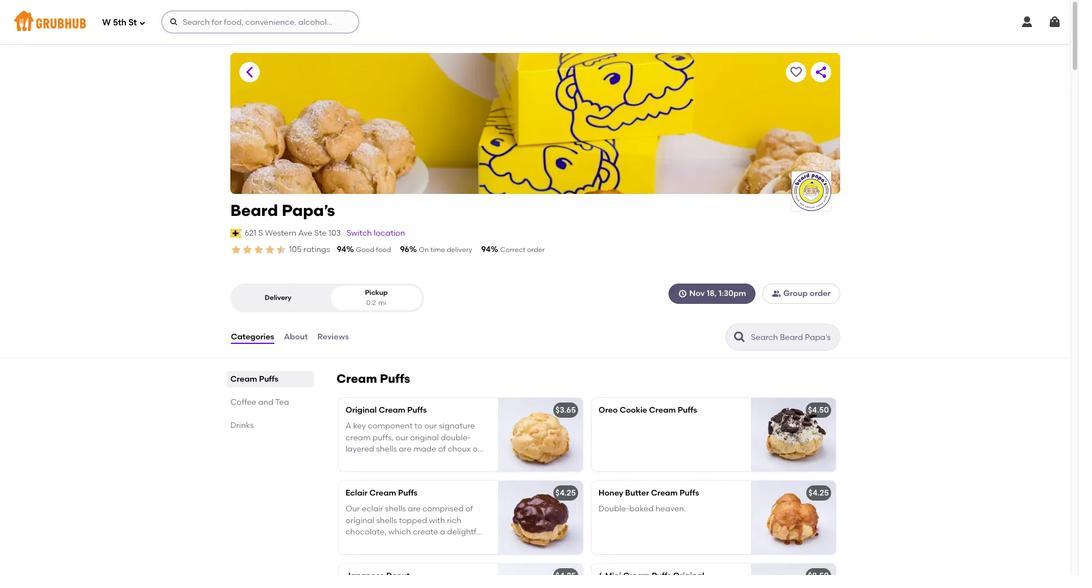 Task type: locate. For each thing, give the bounding box(es) containing it.
paired
[[390, 539, 415, 549]]

2 94 from the left
[[481, 245, 491, 255]]

eclair cream puffs
[[346, 489, 418, 499]]

cream
[[346, 433, 371, 443], [449, 539, 474, 549]]

1 horizontal spatial on
[[473, 445, 482, 454]]

of
[[438, 445, 446, 454], [465, 505, 473, 515]]

oreo cookie cream puffs
[[599, 406, 697, 416]]

order right group
[[810, 289, 831, 299]]

are up pie
[[399, 445, 412, 454]]

of right made
[[438, 445, 446, 454]]

0 vertical spatial shells
[[376, 445, 397, 454]]

eclair
[[362, 505, 383, 515]]

the down choux
[[448, 456, 460, 466]]

oreo cookie cream puffs image
[[751, 399, 836, 472]]

621
[[245, 228, 256, 238]]

to
[[414, 422, 422, 432]]

2 $4.25 from the left
[[808, 489, 829, 499]]

1 horizontal spatial and
[[384, 456, 399, 466]]

$4.25 for double-baked heaven.
[[808, 489, 829, 499]]

our down component
[[396, 433, 408, 443]]

save this restaurant image
[[789, 65, 803, 79]]

a
[[440, 528, 445, 537]]

1 vertical spatial on
[[436, 456, 446, 466]]

group
[[783, 289, 808, 299]]

cream right cookie
[[649, 406, 676, 416]]

order
[[527, 246, 545, 254], [810, 289, 831, 299]]

0 vertical spatial order
[[527, 246, 545, 254]]

ave
[[298, 228, 312, 238]]

0 vertical spatial original
[[410, 433, 439, 443]]

shells up which
[[376, 516, 397, 526]]

with down create
[[417, 539, 433, 549]]

and left tea on the bottom left of page
[[258, 398, 273, 408]]

0 vertical spatial are
[[399, 445, 412, 454]]

shells
[[376, 445, 397, 454], [385, 505, 406, 515], [376, 516, 397, 526]]

cream down key
[[346, 433, 371, 443]]

2 vertical spatial our
[[435, 539, 447, 549]]

1 vertical spatial order
[[810, 289, 831, 299]]

cream puffs up the coffee and tea
[[230, 375, 278, 385]]

original
[[410, 433, 439, 443], [346, 516, 374, 526]]

0 horizontal spatial cream puffs
[[230, 375, 278, 385]]

1 horizontal spatial original
[[410, 433, 439, 443]]

cream puffs inside tab
[[230, 375, 278, 385]]

svg image
[[1020, 15, 1034, 29], [1048, 15, 1062, 29], [139, 19, 146, 26], [678, 290, 687, 299]]

shells up topped
[[385, 505, 406, 515]]

our
[[424, 422, 437, 432], [396, 433, 408, 443], [435, 539, 447, 549]]

star icon image
[[230, 244, 242, 256], [242, 244, 253, 256], [253, 244, 264, 256], [264, 244, 276, 256], [276, 244, 287, 256], [276, 244, 287, 256]]

chocolate,
[[346, 528, 386, 537]]

0 horizontal spatial and
[[258, 398, 273, 408]]

are inside our eclair shells are comprised of original shells topped with rich chocolate, which create a delightful taste when paired with our cream fillings.
[[408, 505, 421, 515]]

beard
[[230, 201, 278, 220]]

1 vertical spatial of
[[465, 505, 473, 515]]

save this restaurant button
[[786, 62, 806, 82]]

1 94 from the left
[[337, 245, 346, 255]]

1 horizontal spatial $4.25
[[808, 489, 829, 499]]

5th
[[113, 17, 126, 27]]

cream up original
[[337, 372, 377, 386]]

categories button
[[230, 317, 275, 358]]

and
[[258, 398, 273, 408], [384, 456, 399, 466]]

drinks
[[230, 421, 254, 431]]

shells down puffs,
[[376, 445, 397, 454]]

94 down the '103'
[[337, 245, 346, 255]]

0 vertical spatial with
[[429, 516, 445, 526]]

puffs,
[[373, 433, 394, 443]]

on
[[419, 246, 429, 254]]

94 for good food
[[337, 245, 346, 255]]

food
[[376, 246, 391, 254]]

1 horizontal spatial order
[[810, 289, 831, 299]]

when
[[367, 539, 388, 549]]

1 horizontal spatial 94
[[481, 245, 491, 255]]

coffee and tea
[[230, 398, 289, 408]]

1 horizontal spatial the
[[448, 456, 460, 466]]

cream down delightful
[[449, 539, 474, 549]]

good
[[356, 246, 374, 254]]

share icon image
[[814, 65, 828, 79]]

original cream puffs
[[346, 406, 427, 416]]

105 ratings
[[289, 245, 330, 255]]

1 vertical spatial cream
[[449, 539, 474, 549]]

0 vertical spatial cream
[[346, 433, 371, 443]]

drinks tab
[[230, 420, 309, 432]]

with up a
[[429, 516, 445, 526]]

on
[[473, 445, 482, 454], [436, 456, 446, 466]]

group order button
[[762, 284, 840, 304]]

cream up coffee
[[230, 375, 257, 385]]

original cream puffs image
[[498, 399, 583, 472]]

good food
[[356, 246, 391, 254]]

0 horizontal spatial the
[[346, 456, 358, 466]]

2 vertical spatial shells
[[376, 516, 397, 526]]

order for group order
[[810, 289, 831, 299]]

coffee
[[230, 398, 256, 408]]

the
[[346, 456, 358, 466], [448, 456, 460, 466]]

pickup 0.2 mi
[[365, 289, 388, 307]]

0 horizontal spatial cream
[[346, 433, 371, 443]]

nov
[[689, 289, 705, 299]]

1 horizontal spatial cream
[[449, 539, 474, 549]]

papa's
[[282, 201, 335, 220]]

puffs inside tab
[[259, 375, 278, 385]]

nov 18, 1:30pm
[[689, 289, 746, 299]]

baked
[[629, 505, 654, 515]]

with
[[429, 516, 445, 526], [417, 539, 433, 549]]

0 horizontal spatial on
[[436, 456, 446, 466]]

of up delightful
[[465, 505, 473, 515]]

cream puffs
[[337, 372, 410, 386], [230, 375, 278, 385]]

1 horizontal spatial cream puffs
[[337, 372, 410, 386]]

puffs up coffee and tea tab
[[259, 375, 278, 385]]

0 horizontal spatial order
[[527, 246, 545, 254]]

18,
[[707, 289, 717, 299]]

cream
[[337, 372, 377, 386], [230, 375, 257, 385], [379, 406, 405, 416], [649, 406, 676, 416], [369, 489, 396, 499], [651, 489, 678, 499]]

1 vertical spatial are
[[408, 505, 421, 515]]

on right crust
[[436, 456, 446, 466]]

cookie
[[620, 406, 647, 416]]

order right correct at the left
[[527, 246, 545, 254]]

order inside button
[[810, 289, 831, 299]]

option group
[[230, 284, 424, 313]]

eclair
[[346, 489, 368, 499]]

0 horizontal spatial $4.25
[[555, 489, 576, 499]]

honey
[[599, 489, 623, 499]]

on right choux
[[473, 445, 482, 454]]

cream inside a key component to our signature cream puffs, our original double- layered shells are made of choux on the inside and pie crust on the outside.
[[346, 433, 371, 443]]

our down a
[[435, 539, 447, 549]]

puffs up topped
[[398, 489, 418, 499]]

1 vertical spatial and
[[384, 456, 399, 466]]

cream puffs up original
[[337, 372, 410, 386]]

cream up the heaven.
[[651, 489, 678, 499]]

pie
[[401, 456, 413, 466]]

ste
[[314, 228, 327, 238]]

1 $4.25 from the left
[[555, 489, 576, 499]]

$4.25
[[555, 489, 576, 499], [808, 489, 829, 499]]

original up made
[[410, 433, 439, 443]]

1 vertical spatial original
[[346, 516, 374, 526]]

0 horizontal spatial of
[[438, 445, 446, 454]]

heaven.
[[656, 505, 686, 515]]

about button
[[283, 317, 308, 358]]

original up the chocolate,
[[346, 516, 374, 526]]

are
[[399, 445, 412, 454], [408, 505, 421, 515]]

0 vertical spatial and
[[258, 398, 273, 408]]

621 s western ave ste 103 button
[[244, 227, 341, 240]]

0 vertical spatial of
[[438, 445, 446, 454]]

eclair cream puffs image
[[498, 482, 583, 555]]

our
[[346, 505, 360, 515]]

comprised
[[423, 505, 463, 515]]

1 horizontal spatial of
[[465, 505, 473, 515]]

and left pie
[[384, 456, 399, 466]]

are up topped
[[408, 505, 421, 515]]

the down layered at the left
[[346, 456, 358, 466]]

0 horizontal spatial 94
[[337, 245, 346, 255]]

0 horizontal spatial original
[[346, 516, 374, 526]]

cream puffs tab
[[230, 374, 309, 386]]

$4.25 for our eclair shells are comprised of original shells topped with rich chocolate, which create a delightful taste when paired with our cream fillings.
[[555, 489, 576, 499]]

our right to
[[424, 422, 437, 432]]

original
[[346, 406, 377, 416]]

94 right delivery
[[481, 245, 491, 255]]

94
[[337, 245, 346, 255], [481, 245, 491, 255]]



Task type: describe. For each thing, give the bounding box(es) containing it.
$3.65
[[555, 406, 576, 416]]

0 vertical spatial our
[[424, 422, 437, 432]]

time
[[430, 246, 445, 254]]

crust
[[415, 456, 434, 466]]

svg image inside 'nov 18, 1:30pm' button
[[678, 290, 687, 299]]

puffs up to
[[407, 406, 427, 416]]

switch
[[346, 228, 372, 238]]

switch location
[[346, 228, 405, 238]]

which
[[388, 528, 411, 537]]

our eclair shells are comprised of original shells topped with rich chocolate, which create a delightful taste when paired with our cream fillings.
[[346, 505, 483, 560]]

taste
[[346, 539, 365, 549]]

puffs right cookie
[[678, 406, 697, 416]]

categories
[[231, 333, 274, 342]]

switch location button
[[346, 227, 406, 240]]

0 vertical spatial on
[[473, 445, 482, 454]]

and inside a key component to our signature cream puffs, our original double- layered shells are made of choux on the inside and pie crust on the outside.
[[384, 456, 399, 466]]

tea
[[275, 398, 289, 408]]

location
[[374, 228, 405, 238]]

coffee and tea tab
[[230, 397, 309, 409]]

create
[[413, 528, 438, 537]]

honey butter cream puffs
[[599, 489, 699, 499]]

1 vertical spatial shells
[[385, 505, 406, 515]]

reviews button
[[317, 317, 349, 358]]

double-
[[441, 433, 471, 443]]

oreo
[[599, 406, 618, 416]]

Search for food, convenience, alcohol... search field
[[162, 11, 359, 33]]

puffs up the heaven.
[[680, 489, 699, 499]]

w 5th st
[[102, 17, 137, 27]]

of inside a key component to our signature cream puffs, our original double- layered shells are made of choux on the inside and pie crust on the outside.
[[438, 445, 446, 454]]

shells inside a key component to our signature cream puffs, our original double- layered shells are made of choux on the inside and pie crust on the outside.
[[376, 445, 397, 454]]

beard papa's
[[230, 201, 335, 220]]

mi
[[378, 299, 386, 307]]

Search Beard Papa's search field
[[750, 333, 836, 343]]

honey butter cream puffs image
[[751, 482, 836, 555]]

$4.50
[[808, 406, 829, 416]]

ratings
[[303, 245, 330, 255]]

cream inside our eclair shells are comprised of original shells topped with rich chocolate, which create a delightful taste when paired with our cream fillings.
[[449, 539, 474, 549]]

about
[[284, 333, 308, 342]]

subscription pass image
[[230, 229, 242, 238]]

beard papa's logo image
[[792, 172, 831, 211]]

made
[[413, 445, 436, 454]]

people icon image
[[772, 290, 781, 299]]

105
[[289, 245, 302, 255]]

double-baked heaven.
[[599, 505, 686, 515]]

delightful
[[447, 528, 483, 537]]

nov 18, 1:30pm button
[[668, 284, 756, 304]]

search icon image
[[733, 331, 746, 344]]

topped
[[399, 516, 427, 526]]

on time delivery
[[419, 246, 472, 254]]

are inside a key component to our signature cream puffs, our original double- layered shells are made of choux on the inside and pie crust on the outside.
[[399, 445, 412, 454]]

delivery
[[265, 294, 291, 302]]

original inside our eclair shells are comprised of original shells topped with rich chocolate, which create a delightful taste when paired with our cream fillings.
[[346, 516, 374, 526]]

1 vertical spatial with
[[417, 539, 433, 549]]

cream up component
[[379, 406, 405, 416]]

order for correct order
[[527, 246, 545, 254]]

fillings.
[[346, 551, 371, 560]]

layered
[[346, 445, 374, 454]]

our inside our eclair shells are comprised of original shells topped with rich chocolate, which create a delightful taste when paired with our cream fillings.
[[435, 539, 447, 549]]

double-
[[599, 505, 629, 515]]

component
[[368, 422, 413, 432]]

puffs up original cream puffs in the bottom of the page
[[380, 372, 410, 386]]

choux
[[448, 445, 471, 454]]

rich
[[447, 516, 461, 526]]

6 mini cream puffs original image
[[751, 565, 836, 576]]

1:30pm
[[718, 289, 746, 299]]

a key component to our signature cream puffs, our original double- layered shells are made of choux on the inside and pie crust on the outside.
[[346, 422, 482, 477]]

butter
[[625, 489, 649, 499]]

1 the from the left
[[346, 456, 358, 466]]

caret left icon image
[[243, 65, 256, 79]]

cream up eclair
[[369, 489, 396, 499]]

group order
[[783, 289, 831, 299]]

key
[[353, 422, 366, 432]]

svg image
[[170, 18, 179, 27]]

delivery
[[447, 246, 472, 254]]

2 the from the left
[[448, 456, 460, 466]]

original inside a key component to our signature cream puffs, our original double- layered shells are made of choux on the inside and pie crust on the outside.
[[410, 433, 439, 443]]

103
[[329, 228, 341, 238]]

option group containing pickup
[[230, 284, 424, 313]]

and inside tab
[[258, 398, 273, 408]]

correct
[[500, 246, 525, 254]]

main navigation navigation
[[0, 0, 1071, 44]]

st
[[128, 17, 137, 27]]

1 vertical spatial our
[[396, 433, 408, 443]]

w
[[102, 17, 111, 27]]

s
[[258, 228, 263, 238]]

western
[[265, 228, 296, 238]]

621 s western ave ste 103
[[245, 228, 341, 238]]

cream inside tab
[[230, 375, 257, 385]]

japanese donut image
[[498, 565, 583, 576]]

96
[[400, 245, 409, 255]]

94 for correct order
[[481, 245, 491, 255]]

a
[[346, 422, 351, 432]]

reviews
[[317, 333, 349, 342]]

of inside our eclair shells are comprised of original shells topped with rich chocolate, which create a delightful taste when paired with our cream fillings.
[[465, 505, 473, 515]]

inside
[[360, 456, 382, 466]]

0.2
[[366, 299, 376, 307]]

pickup
[[365, 289, 388, 297]]

signature
[[439, 422, 475, 432]]

outside.
[[346, 468, 376, 477]]



Task type: vqa. For each thing, say whether or not it's contained in the screenshot.
(323) 986-2360 Button
no



